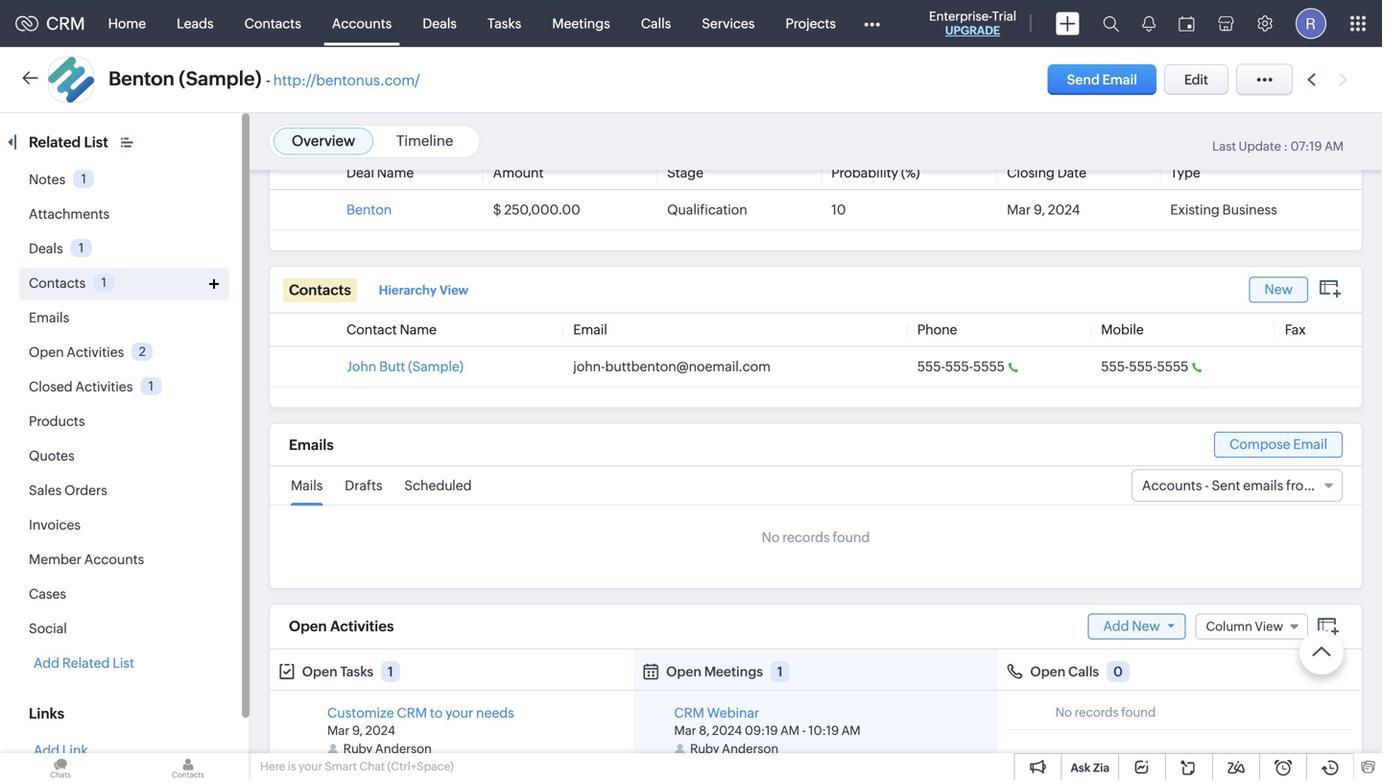 Task type: vqa. For each thing, say whether or not it's contained in the screenshot.


Task type: describe. For each thing, give the bounding box(es) containing it.
0 horizontal spatial tasks
[[340, 664, 374, 680]]

add link
[[34, 743, 88, 759]]

2 vertical spatial accounts
[[84, 552, 144, 568]]

contacts image
[[128, 754, 249, 781]]

cases
[[29, 587, 66, 602]]

1 for contacts
[[101, 275, 106, 290]]

quotes link
[[29, 448, 75, 464]]

edit button
[[1165, 64, 1229, 95]]

last
[[1213, 139, 1237, 154]]

webinar
[[708, 706, 760, 721]]

8,
[[699, 724, 710, 738]]

overview link
[[292, 133, 355, 149]]

1 horizontal spatial found
[[1122, 706, 1157, 720]]

0 horizontal spatial deals link
[[29, 241, 63, 256]]

0 horizontal spatial emails
[[29, 310, 69, 326]]

amount
[[493, 165, 544, 181]]

compose
[[1230, 437, 1291, 452]]

email link
[[574, 322, 608, 338]]

closing date link
[[1008, 165, 1087, 181]]

home
[[108, 16, 146, 31]]

- inside benton (sample) - http://bentonus.com/
[[266, 72, 271, 89]]

sales
[[29, 483, 62, 498]]

1 for deals
[[79, 241, 84, 255]]

contact name
[[347, 322, 437, 338]]

customize crm to your needs mar 9, 2024
[[327, 706, 514, 738]]

notes
[[29, 172, 66, 187]]

cases link
[[29, 587, 66, 602]]

Column View field
[[1196, 614, 1309, 640]]

1 vertical spatial deals
[[29, 241, 63, 256]]

mar inside customize crm to your needs mar 9, 2024
[[327, 724, 350, 738]]

mobile
[[1102, 322, 1145, 338]]

contacts up the emails link
[[29, 276, 86, 291]]

0 vertical spatial no records found
[[762, 530, 870, 545]]

contacts up benton (sample) - http://bentonus.com/
[[245, 16, 301, 31]]

open left 0
[[1031, 664, 1066, 680]]

1 horizontal spatial am
[[842, 724, 861, 738]]

products link
[[29, 414, 85, 429]]

add for add link
[[34, 743, 60, 759]]

1 555- from the left
[[918, 359, 946, 375]]

fax
[[1286, 322, 1307, 338]]

4 555- from the left
[[1130, 359, 1158, 375]]

1 horizontal spatial 9,
[[1034, 202, 1046, 218]]

business
[[1223, 202, 1278, 218]]

stage
[[668, 165, 704, 181]]

crm webinar mar 8, 2024 09:19 am - 10:19 am
[[674, 706, 861, 738]]

http://bentonus.com/ link
[[273, 72, 420, 89]]

1 vertical spatial emails
[[289, 437, 334, 454]]

accounts link
[[317, 0, 407, 47]]

1 up the customize
[[388, 664, 394, 680]]

open up open tasks on the bottom of page
[[289, 619, 327, 635]]

calls link
[[626, 0, 687, 47]]

0 vertical spatial related
[[29, 134, 81, 151]]

(%)
[[902, 165, 920, 181]]

date
[[1058, 165, 1087, 181]]

projects link
[[771, 0, 852, 47]]

closed activities link
[[29, 379, 133, 395]]

is
[[288, 761, 296, 774]]

ask zia
[[1071, 762, 1110, 775]]

0 vertical spatial contacts link
[[229, 0, 317, 47]]

1 vertical spatial meetings
[[705, 664, 764, 680]]

(ctrl+space)
[[388, 761, 454, 774]]

here
[[260, 761, 286, 774]]

amount link
[[493, 165, 544, 181]]

email for compose email
[[1294, 437, 1328, 452]]

links
[[29, 706, 64, 723]]

invoices link
[[29, 518, 81, 533]]

09:19
[[745, 724, 778, 738]]

deal name link
[[347, 165, 414, 181]]

john-buttbenton@noemail.com
[[574, 359, 771, 375]]

ruby anderson for crm
[[343, 742, 432, 757]]

2
[[139, 345, 146, 359]]

last update : 07:19 am
[[1213, 139, 1344, 154]]

07:19
[[1291, 139, 1323, 154]]

send
[[1068, 72, 1100, 87]]

leads link
[[161, 0, 229, 47]]

new link
[[1250, 277, 1309, 303]]

send email button
[[1048, 64, 1157, 95]]

overview
[[292, 133, 355, 149]]

hierarchy view
[[379, 283, 469, 298]]

qualification
[[668, 202, 748, 218]]

- inside the crm webinar mar 8, 2024 09:19 am - 10:19 am
[[803, 724, 806, 738]]

previous record image
[[1308, 73, 1317, 86]]

2 horizontal spatial mar
[[1008, 202, 1032, 218]]

customize crm to your needs link
[[327, 706, 514, 721]]

1 horizontal spatial (sample)
[[408, 359, 464, 375]]

butt
[[379, 359, 406, 375]]

crm right logo
[[46, 14, 85, 33]]

activities for 1
[[75, 379, 133, 395]]

services link
[[687, 0, 771, 47]]

from
[[1287, 478, 1317, 493]]

10
[[832, 202, 847, 218]]

open tasks
[[302, 664, 374, 680]]

closing
[[1008, 165, 1055, 181]]

2 horizontal spatial 2024
[[1048, 202, 1081, 218]]

sales orders
[[29, 483, 107, 498]]

hierarchy
[[379, 283, 437, 298]]

open down the emails link
[[29, 345, 64, 360]]

250,000.00
[[504, 202, 581, 218]]

1 for closed activities
[[149, 379, 154, 394]]

column view
[[1207, 620, 1284, 634]]

type link
[[1171, 165, 1201, 181]]

anderson for webinar
[[722, 742, 779, 757]]

1 up the crm webinar mar 8, 2024 09:19 am - 10:19 am
[[778, 664, 783, 680]]

9, inside customize crm to your needs mar 9, 2024
[[352, 724, 363, 738]]

1 horizontal spatial records
[[1075, 706, 1119, 720]]

profile image
[[1296, 8, 1327, 39]]

$
[[493, 202, 502, 218]]

smart
[[325, 761, 357, 774]]

view for hierarchy view
[[440, 283, 469, 298]]

3 555- from the left
[[1102, 359, 1130, 375]]

attachments link
[[29, 206, 110, 222]]

probability
[[832, 165, 899, 181]]

phone link
[[918, 322, 958, 338]]

column
[[1207, 620, 1253, 634]]

1 vertical spatial list
[[113, 656, 134, 671]]

chats image
[[0, 754, 121, 781]]

hierarchy view link
[[379, 278, 469, 302]]

needs
[[476, 706, 514, 721]]

fax link
[[1286, 322, 1307, 338]]

scheduled
[[405, 478, 472, 493]]

1 5555 from the left
[[974, 359, 1005, 375]]

social
[[29, 621, 67, 637]]

2 horizontal spatial -
[[1206, 478, 1210, 493]]



Task type: locate. For each thing, give the bounding box(es) containing it.
link
[[62, 743, 88, 759]]

0 vertical spatial new
[[1265, 282, 1294, 297]]

tasks up the customize
[[340, 664, 374, 680]]

2 vertical spatial activities
[[330, 619, 394, 635]]

0 horizontal spatial open activities
[[29, 345, 124, 360]]

benton for benton
[[347, 202, 392, 218]]

records
[[783, 530, 830, 545], [1075, 706, 1119, 720]]

1 horizontal spatial tasks
[[488, 16, 522, 31]]

anderson down 09:19
[[722, 742, 779, 757]]

0 horizontal spatial your
[[299, 761, 323, 774]]

0 horizontal spatial email
[[574, 322, 608, 338]]

crm up 8,
[[674, 706, 705, 721]]

your inside customize crm to your needs mar 9, 2024
[[446, 706, 474, 721]]

10:19
[[809, 724, 840, 738]]

mar inside the crm webinar mar 8, 2024 09:19 am - 10:19 am
[[674, 724, 697, 738]]

2 ruby anderson from the left
[[690, 742, 779, 757]]

member accounts
[[29, 552, 144, 568]]

list
[[84, 134, 108, 151], [113, 656, 134, 671]]

email for send email
[[1103, 72, 1138, 87]]

2024 down the customize
[[365, 724, 396, 738]]

create menu image
[[1056, 12, 1080, 35]]

2 555-555-5555 from the left
[[1102, 359, 1189, 375]]

home link
[[93, 0, 161, 47]]

mar down closing
[[1008, 202, 1032, 218]]

0 vertical spatial -
[[266, 72, 271, 89]]

benton link
[[347, 202, 392, 218]]

ruby for crm
[[690, 742, 720, 757]]

1 for notes
[[81, 172, 86, 186]]

am right 10:19
[[842, 724, 861, 738]]

leads
[[177, 16, 214, 31]]

timeline link
[[397, 133, 454, 149]]

0 horizontal spatial ruby
[[343, 742, 373, 757]]

type
[[1171, 165, 1201, 181]]

0 vertical spatial add
[[1104, 619, 1130, 634]]

logo image
[[15, 16, 38, 31]]

benton down deal at the top of page
[[347, 202, 392, 218]]

crm link
[[15, 14, 85, 33]]

benton (sample) - http://bentonus.com/
[[109, 68, 420, 90]]

1 right the notes link
[[81, 172, 86, 186]]

add new
[[1104, 619, 1161, 634]]

1 vertical spatial new
[[1133, 619, 1161, 634]]

calls left 0
[[1069, 664, 1100, 680]]

2 555- from the left
[[946, 359, 974, 375]]

open activities
[[29, 345, 124, 360], [289, 619, 394, 635]]

1 vertical spatial open activities
[[289, 619, 394, 635]]

1 vertical spatial (sample)
[[408, 359, 464, 375]]

services
[[702, 16, 755, 31]]

mobile link
[[1102, 322, 1145, 338]]

crm left to
[[397, 706, 427, 721]]

view for column view
[[1256, 620, 1284, 634]]

1 ruby anderson from the left
[[343, 742, 432, 757]]

tasks link
[[472, 0, 537, 47]]

0 horizontal spatial list
[[84, 134, 108, 151]]

benton for benton (sample) - http://bentonus.com/
[[109, 68, 175, 90]]

1 555-555-5555 from the left
[[918, 359, 1005, 375]]

ruby anderson down 09:19
[[690, 742, 779, 757]]

emails link
[[29, 310, 69, 326]]

$ 250,000.00
[[493, 202, 581, 218]]

add for add related list
[[34, 656, 60, 671]]

mar
[[1008, 202, 1032, 218], [327, 724, 350, 738], [674, 724, 697, 738]]

1 horizontal spatial deals
[[423, 16, 457, 31]]

0 vertical spatial emails
[[29, 310, 69, 326]]

open up the customize
[[302, 664, 338, 680]]

sent
[[1212, 478, 1241, 493]]

add up 0
[[1104, 619, 1130, 634]]

0 horizontal spatial contacts link
[[29, 276, 86, 291]]

0 vertical spatial deals
[[423, 16, 457, 31]]

0 horizontal spatial calls
[[641, 16, 672, 31]]

1 vertical spatial name
[[400, 322, 437, 338]]

contacts
[[245, 16, 301, 31], [29, 276, 86, 291], [289, 282, 351, 299]]

name for contact name
[[400, 322, 437, 338]]

next record image
[[1340, 73, 1352, 86]]

0 vertical spatial no
[[762, 530, 780, 545]]

create menu element
[[1045, 0, 1092, 47]]

add left link
[[34, 743, 60, 759]]

related list
[[29, 134, 111, 151]]

2024 down webinar
[[712, 724, 743, 738]]

0 vertical spatial calls
[[641, 16, 672, 31]]

trial
[[993, 9, 1017, 24]]

0 horizontal spatial mar
[[327, 724, 350, 738]]

upgrade
[[946, 24, 1001, 37]]

existing business
[[1171, 202, 1278, 218]]

related up 'notes'
[[29, 134, 81, 151]]

0 vertical spatial records
[[783, 530, 830, 545]]

0 horizontal spatial deals
[[29, 241, 63, 256]]

0 horizontal spatial found
[[833, 530, 870, 545]]

contact
[[347, 322, 397, 338]]

calls
[[641, 16, 672, 31], [1069, 664, 1100, 680]]

1 vertical spatial no
[[1056, 706, 1073, 720]]

activities
[[67, 345, 124, 360], [75, 379, 133, 395], [330, 619, 394, 635]]

projects
[[786, 16, 837, 31]]

view right column
[[1256, 620, 1284, 634]]

0 horizontal spatial am
[[781, 724, 800, 738]]

1 vertical spatial accounts
[[1143, 478, 1203, 493]]

your
[[446, 706, 474, 721], [299, 761, 323, 774]]

0 vertical spatial accounts
[[332, 16, 392, 31]]

0 horizontal spatial 9,
[[352, 724, 363, 738]]

meetings link
[[537, 0, 626, 47]]

phone
[[918, 322, 958, 338]]

am right 09:19
[[781, 724, 800, 738]]

search image
[[1103, 15, 1120, 32]]

no records found
[[762, 530, 870, 545], [1056, 706, 1157, 720]]

new up fax
[[1265, 282, 1294, 297]]

1 horizontal spatial calls
[[1069, 664, 1100, 680]]

signals image
[[1143, 15, 1156, 32]]

2 ruby from the left
[[690, 742, 720, 757]]

anderson up '(ctrl+space)'
[[375, 742, 432, 757]]

crm inside the crm webinar mar 8, 2024 09:19 am - 10:19 am
[[674, 706, 705, 721]]

1 horizontal spatial -
[[803, 724, 806, 738]]

0 vertical spatial list
[[84, 134, 108, 151]]

meetings up webinar
[[705, 664, 764, 680]]

probability (%)
[[832, 165, 920, 181]]

quotes
[[29, 448, 75, 464]]

0 vertical spatial (sample)
[[179, 68, 262, 90]]

mar left 8,
[[674, 724, 697, 738]]

1 up open activities "link"
[[101, 275, 106, 290]]

mar down the customize
[[327, 724, 350, 738]]

meetings
[[552, 16, 611, 31], [705, 664, 764, 680]]

accounts for accounts
[[332, 16, 392, 31]]

0 horizontal spatial 2024
[[365, 724, 396, 738]]

1 horizontal spatial contacts link
[[229, 0, 317, 47]]

crm right the from
[[1319, 478, 1350, 493]]

open activities link
[[29, 345, 124, 360]]

1 horizontal spatial benton
[[347, 202, 392, 218]]

activities up open tasks on the bottom of page
[[330, 619, 394, 635]]

0 vertical spatial 9,
[[1034, 202, 1046, 218]]

http://bentonus.com/
[[273, 72, 420, 89]]

ruby up here is your smart chat (ctrl+space)
[[343, 742, 373, 757]]

accounts - sent emails from crm
[[1143, 478, 1350, 493]]

0 horizontal spatial no records found
[[762, 530, 870, 545]]

555-555-5555 down mobile link
[[1102, 359, 1189, 375]]

found
[[833, 530, 870, 545], [1122, 706, 1157, 720]]

accounts up http://bentonus.com/
[[332, 16, 392, 31]]

open activities up closed activities link
[[29, 345, 124, 360]]

contacts up contact
[[289, 282, 351, 299]]

email up the from
[[1294, 437, 1328, 452]]

9, down the customize
[[352, 724, 363, 738]]

profile element
[[1285, 0, 1339, 47]]

add down social link
[[34, 656, 60, 671]]

add
[[1104, 619, 1130, 634], [34, 656, 60, 671], [34, 743, 60, 759]]

Other Modules field
[[852, 8, 893, 39]]

0 vertical spatial activities
[[67, 345, 124, 360]]

am
[[1325, 139, 1344, 154], [781, 724, 800, 738], [842, 724, 861, 738]]

0 horizontal spatial -
[[266, 72, 271, 89]]

0 horizontal spatial meetings
[[552, 16, 611, 31]]

0 horizontal spatial view
[[440, 283, 469, 298]]

0 vertical spatial open activities
[[29, 345, 124, 360]]

0 vertical spatial view
[[440, 283, 469, 298]]

email right send
[[1103, 72, 1138, 87]]

1 horizontal spatial open activities
[[289, 619, 394, 635]]

john-
[[574, 359, 605, 375]]

update
[[1239, 139, 1282, 154]]

0 vertical spatial your
[[446, 706, 474, 721]]

email up the john-
[[574, 322, 608, 338]]

- left 10:19
[[803, 724, 806, 738]]

view right hierarchy
[[440, 283, 469, 298]]

deals link
[[407, 0, 472, 47], [29, 241, 63, 256]]

benton down the "home" link at the top
[[109, 68, 175, 90]]

0 vertical spatial found
[[833, 530, 870, 545]]

enterprise-
[[930, 9, 993, 24]]

0 horizontal spatial accounts
[[84, 552, 144, 568]]

ruby anderson up chat
[[343, 742, 432, 757]]

- left http://bentonus.com/ link
[[266, 72, 271, 89]]

9, down closing date
[[1034, 202, 1046, 218]]

555-555-5555 down phone
[[918, 359, 1005, 375]]

1 horizontal spatial deals link
[[407, 0, 472, 47]]

0 vertical spatial meetings
[[552, 16, 611, 31]]

2024 inside the crm webinar mar 8, 2024 09:19 am - 10:19 am
[[712, 724, 743, 738]]

0 horizontal spatial new
[[1133, 619, 1161, 634]]

- left sent in the bottom of the page
[[1206, 478, 1210, 493]]

2 vertical spatial -
[[803, 724, 806, 738]]

(sample) down the "leads" link
[[179, 68, 262, 90]]

0 vertical spatial deals link
[[407, 0, 472, 47]]

activities up closed activities link
[[67, 345, 124, 360]]

1 vertical spatial 9,
[[352, 724, 363, 738]]

0 horizontal spatial benton
[[109, 68, 175, 90]]

2 horizontal spatial accounts
[[1143, 478, 1203, 493]]

1 horizontal spatial no records found
[[1056, 706, 1157, 720]]

name right deal at the top of page
[[377, 165, 414, 181]]

1 vertical spatial no records found
[[1056, 706, 1157, 720]]

attachments
[[29, 206, 110, 222]]

1 vertical spatial add
[[34, 656, 60, 671]]

accounts
[[332, 16, 392, 31], [1143, 478, 1203, 493], [84, 552, 144, 568]]

enterprise-trial upgrade
[[930, 9, 1017, 37]]

1 horizontal spatial 555-555-5555
[[1102, 359, 1189, 375]]

accounts for accounts - sent emails from crm
[[1143, 478, 1203, 493]]

add for add new
[[1104, 619, 1130, 634]]

no
[[762, 530, 780, 545], [1056, 706, 1073, 720]]

accounts left sent in the bottom of the page
[[1143, 478, 1203, 493]]

1 horizontal spatial meetings
[[705, 664, 764, 680]]

crm webinar link
[[674, 706, 760, 721]]

1 vertical spatial records
[[1075, 706, 1119, 720]]

0 horizontal spatial (sample)
[[179, 68, 262, 90]]

open meetings
[[667, 664, 764, 680]]

1 horizontal spatial emails
[[289, 437, 334, 454]]

1 horizontal spatial accounts
[[332, 16, 392, 31]]

deals down attachments
[[29, 241, 63, 256]]

1 vertical spatial contacts link
[[29, 276, 86, 291]]

view inside field
[[1256, 620, 1284, 634]]

2 5555 from the left
[[1158, 359, 1189, 375]]

member
[[29, 552, 82, 568]]

meetings left calls link at the left
[[552, 16, 611, 31]]

ruby down 8,
[[690, 742, 720, 757]]

your right to
[[446, 706, 474, 721]]

1 horizontal spatial your
[[446, 706, 474, 721]]

1 vertical spatial email
[[574, 322, 608, 338]]

1 ruby from the left
[[343, 742, 373, 757]]

1 vertical spatial activities
[[75, 379, 133, 395]]

1 vertical spatial deals link
[[29, 241, 63, 256]]

signals element
[[1131, 0, 1168, 47]]

0 vertical spatial benton
[[109, 68, 175, 90]]

2 horizontal spatial am
[[1325, 139, 1344, 154]]

1 down attachments
[[79, 241, 84, 255]]

2024 down date
[[1048, 202, 1081, 218]]

invoices
[[29, 518, 81, 533]]

crm inside customize crm to your needs mar 9, 2024
[[397, 706, 427, 721]]

1 horizontal spatial anderson
[[722, 742, 779, 757]]

emails up open activities "link"
[[29, 310, 69, 326]]

name for deal name
[[377, 165, 414, 181]]

to
[[430, 706, 443, 721]]

anderson for crm
[[375, 742, 432, 757]]

existing
[[1171, 202, 1220, 218]]

activities down open activities "link"
[[75, 379, 133, 395]]

john butt (sample) link
[[347, 359, 464, 375]]

1 vertical spatial related
[[62, 656, 110, 671]]

1 vertical spatial benton
[[347, 202, 392, 218]]

1 anderson from the left
[[375, 742, 432, 757]]

drafts
[[345, 478, 383, 493]]

john butt (sample)
[[347, 359, 464, 375]]

accounts right member on the left of page
[[84, 552, 144, 568]]

related down social
[[62, 656, 110, 671]]

2 vertical spatial email
[[1294, 437, 1328, 452]]

emails up mails
[[289, 437, 334, 454]]

contacts link up benton (sample) - http://bentonus.com/
[[229, 0, 317, 47]]

ruby for customize
[[343, 742, 373, 757]]

1 horizontal spatial ruby
[[690, 742, 720, 757]]

1 vertical spatial calls
[[1069, 664, 1100, 680]]

buttbenton@noemail.com
[[605, 359, 771, 375]]

tasks left meetings link
[[488, 16, 522, 31]]

your right is
[[299, 761, 323, 774]]

open up crm webinar link
[[667, 664, 702, 680]]

closing date
[[1008, 165, 1087, 181]]

closed activities
[[29, 379, 133, 395]]

benton
[[109, 68, 175, 90], [347, 202, 392, 218]]

2 anderson from the left
[[722, 742, 779, 757]]

view
[[440, 283, 469, 298], [1256, 620, 1284, 634]]

ruby anderson for webinar
[[690, 742, 779, 757]]

orders
[[64, 483, 107, 498]]

1 vertical spatial view
[[1256, 620, 1284, 634]]

(sample) right butt
[[408, 359, 464, 375]]

0 vertical spatial email
[[1103, 72, 1138, 87]]

0 vertical spatial tasks
[[488, 16, 522, 31]]

1 horizontal spatial no
[[1056, 706, 1073, 720]]

am right 07:19
[[1325, 139, 1344, 154]]

search element
[[1092, 0, 1131, 47]]

email inside button
[[1103, 72, 1138, 87]]

1 horizontal spatial 2024
[[712, 724, 743, 738]]

1 right closed activities link
[[149, 379, 154, 394]]

new inside "link"
[[1265, 282, 1294, 297]]

name
[[377, 165, 414, 181], [400, 322, 437, 338]]

contacts link up the emails link
[[29, 276, 86, 291]]

timeline
[[397, 133, 454, 149]]

edit
[[1185, 72, 1209, 87]]

calls left services
[[641, 16, 672, 31]]

deal name
[[347, 165, 414, 181]]

stage link
[[668, 165, 704, 181]]

open activities up open tasks on the bottom of page
[[289, 619, 394, 635]]

1 horizontal spatial mar
[[674, 724, 697, 738]]

1 vertical spatial your
[[299, 761, 323, 774]]

activities for 2
[[67, 345, 124, 360]]

calendar image
[[1179, 16, 1196, 31]]

-
[[266, 72, 271, 89], [1206, 478, 1210, 493], [803, 724, 806, 738]]

crm
[[46, 14, 85, 33], [1319, 478, 1350, 493], [397, 706, 427, 721], [674, 706, 705, 721]]

new left column
[[1133, 619, 1161, 634]]

send email
[[1068, 72, 1138, 87]]

name up john butt (sample)
[[400, 322, 437, 338]]

social link
[[29, 621, 67, 637]]

2024 inside customize crm to your needs mar 9, 2024
[[365, 724, 396, 738]]

deals left 'tasks' link
[[423, 16, 457, 31]]

0 horizontal spatial no
[[762, 530, 780, 545]]

1 horizontal spatial view
[[1256, 620, 1284, 634]]



